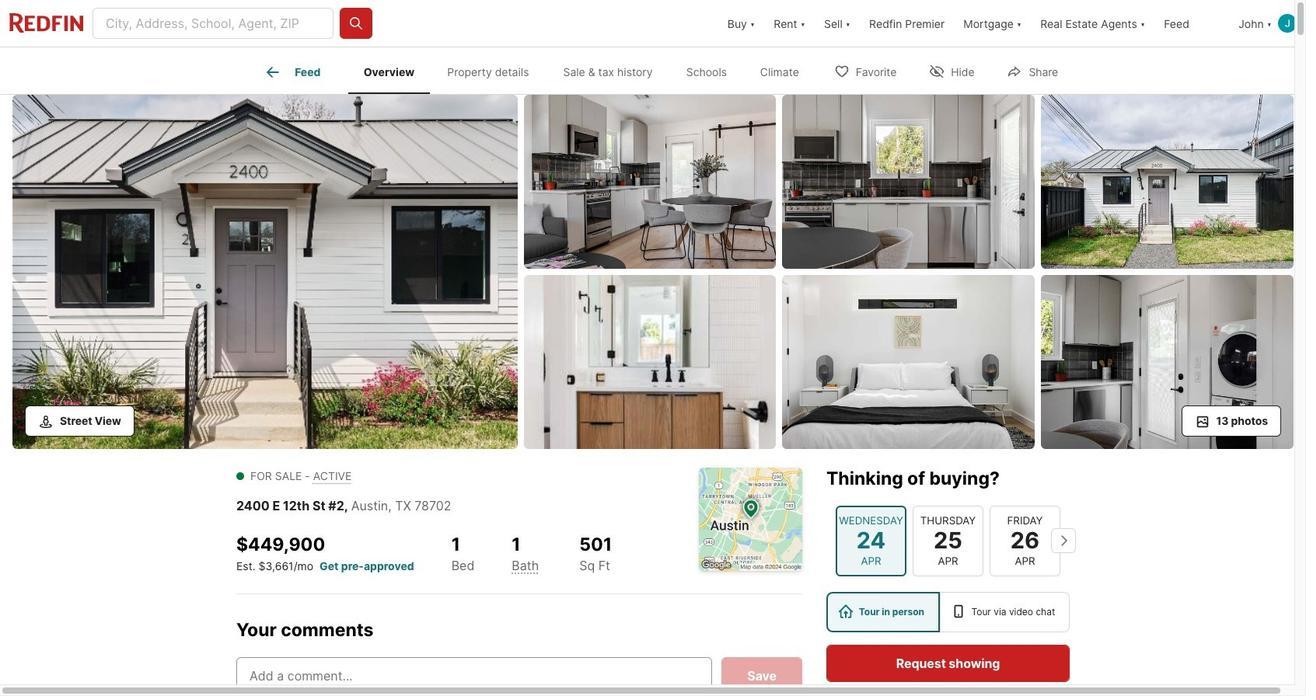 Task type: locate. For each thing, give the bounding box(es) containing it.
Add a comment... text field
[[250, 667, 699, 685]]

option
[[827, 592, 940, 633], [940, 592, 1070, 633]]

map entry image
[[699, 468, 802, 571]]

tab list
[[236, 47, 828, 94]]

None button
[[836, 506, 907, 577], [913, 506, 984, 577], [990, 506, 1061, 577], [836, 506, 907, 577], [913, 506, 984, 577], [990, 506, 1061, 577]]

2400 e 12th st #2, austin, tx 78702 image
[[12, 95, 518, 449], [524, 95, 776, 269], [782, 95, 1035, 269], [1041, 95, 1294, 269], [524, 275, 776, 449], [782, 275, 1035, 449], [1041, 275, 1294, 449]]

list box
[[827, 592, 1070, 633]]



Task type: describe. For each thing, give the bounding box(es) containing it.
1 option from the left
[[827, 592, 940, 633]]

user photo image
[[1278, 14, 1297, 33]]

2 option from the left
[[940, 592, 1070, 633]]

submit search image
[[348, 16, 364, 31]]

next image
[[1051, 529, 1076, 554]]

City, Address, School, Agent, ZIP search field
[[93, 8, 334, 39]]



Task type: vqa. For each thing, say whether or not it's contained in the screenshot.
Climate link
no



